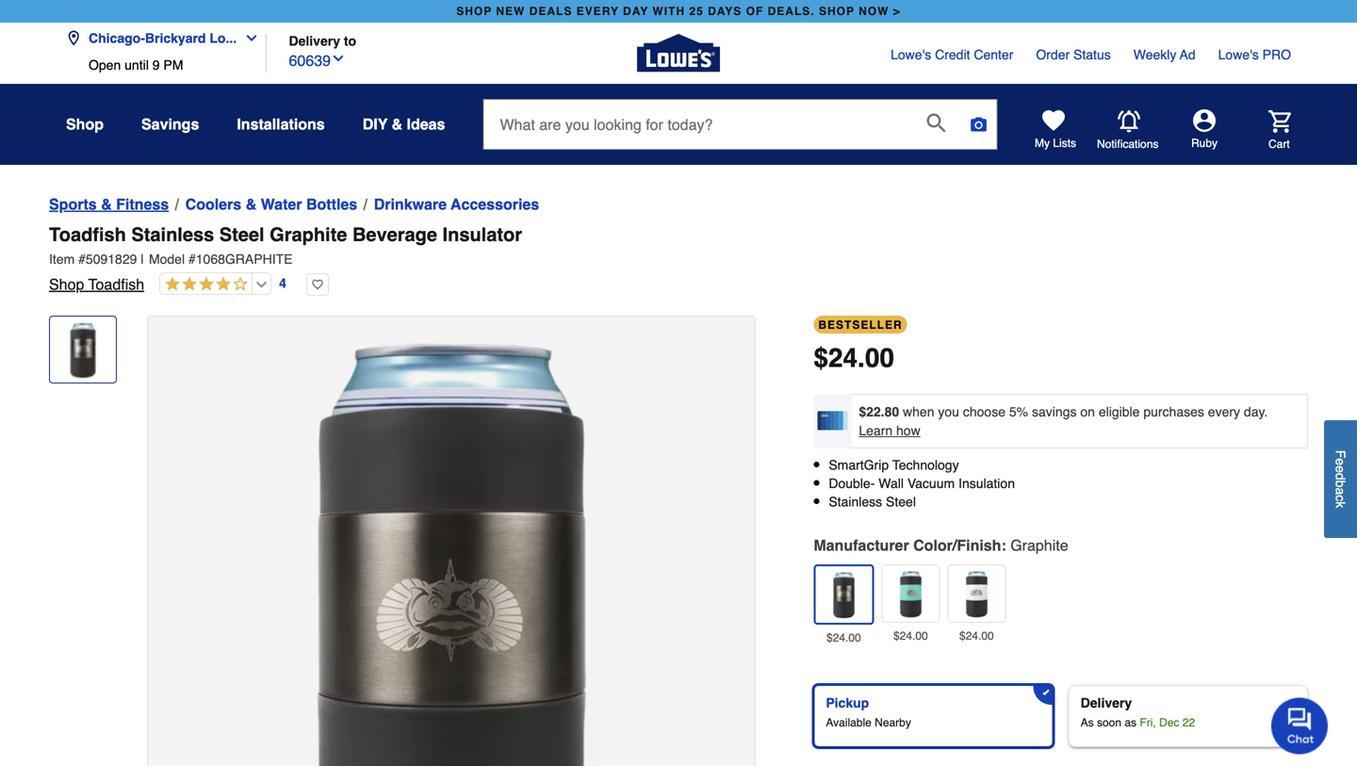 Task type: vqa. For each thing, say whether or not it's contained in the screenshot.
'Fans' within the Lighting & Ceiling Fans link
no



Task type: describe. For each thing, give the bounding box(es) containing it.
to
[[344, 33, 357, 49]]

2 e from the top
[[1334, 466, 1349, 473]]

graphite for steel
[[270, 224, 347, 246]]

sports & fitness
[[49, 196, 169, 213]]

on
[[1081, 405, 1096, 420]]

drinkware accessories link
[[374, 193, 540, 216]]

coolers & water bottles
[[185, 196, 358, 213]]

my lists
[[1035, 137, 1077, 150]]

chicago-
[[89, 31, 145, 46]]

.
[[858, 343, 866, 373]]

00
[[866, 343, 895, 373]]

22
[[1183, 716, 1196, 730]]

item
[[49, 252, 75, 267]]

insulator
[[443, 224, 522, 246]]

pro
[[1263, 47, 1292, 62]]

teal image
[[887, 569, 936, 618]]

sports
[[49, 196, 97, 213]]

stainless inside smartgrip technology double- wall vacuum insulation stainless steel
[[829, 495, 883, 510]]

chevron down image inside chicago-brickyard lo... button
[[237, 31, 259, 46]]

$24.00 for white image
[[960, 630, 995, 643]]

cart button
[[1243, 110, 1292, 152]]

double-
[[829, 476, 875, 491]]

pickup
[[826, 696, 870, 711]]

ad
[[1181, 47, 1196, 62]]

delivery for to
[[289, 33, 340, 49]]

lowe's credit center
[[891, 47, 1014, 62]]

smartgrip
[[829, 458, 889, 473]]

cart
[[1269, 137, 1291, 151]]

open
[[89, 58, 121, 73]]

day.
[[1245, 405, 1269, 420]]

$24.00 for graphite image
[[827, 632, 862, 645]]

dec
[[1160, 716, 1180, 730]]

every
[[1209, 405, 1241, 420]]

pm
[[163, 58, 183, 73]]

2 shop from the left
[[819, 5, 855, 18]]

nearby
[[875, 716, 912, 730]]

you
[[939, 405, 960, 420]]

& for sports
[[101, 196, 112, 213]]

lo...
[[210, 31, 237, 46]]

>
[[894, 5, 901, 18]]

lowe's for lowe's credit center
[[891, 47, 932, 62]]

order status
[[1037, 47, 1112, 62]]

weekly ad
[[1134, 47, 1196, 62]]

shop button
[[66, 108, 104, 141]]

shop new deals every day with 25 days of deals. shop now >
[[457, 5, 901, 18]]

pickup available nearby
[[826, 696, 912, 730]]

1068graphite
[[196, 252, 293, 267]]

learn
[[859, 423, 893, 438]]

& for diy
[[392, 116, 403, 133]]

5%
[[1010, 405, 1029, 420]]

weekly ad link
[[1134, 45, 1196, 64]]

lowe's home improvement lists image
[[1043, 109, 1066, 132]]

Search Query text field
[[484, 100, 912, 149]]

1 # from the left
[[78, 252, 86, 267]]

until
[[125, 58, 149, 73]]

diy & ideas
[[363, 116, 446, 133]]

notifications
[[1098, 137, 1159, 151]]

new
[[496, 5, 526, 18]]

lowe's home improvement cart image
[[1269, 110, 1292, 133]]

order
[[1037, 47, 1070, 62]]

toadfish  #1068graphite image
[[148, 317, 755, 767]]

bottles
[[306, 196, 358, 213]]

$22.80
[[859, 405, 900, 420]]

now
[[859, 5, 890, 18]]

f e e d b a c k
[[1334, 450, 1349, 508]]

delivery to
[[289, 33, 357, 49]]

ruby button
[[1160, 109, 1250, 151]]

manufacturer color/finish : graphite
[[814, 537, 1069, 554]]

lowe's home improvement notification center image
[[1118, 110, 1141, 133]]

chat invite button image
[[1272, 697, 1330, 755]]

c
[[1334, 495, 1349, 502]]

deals.
[[768, 5, 815, 18]]

eligible
[[1099, 405, 1140, 420]]

as
[[1081, 716, 1095, 730]]

f e e d b a c k button
[[1325, 420, 1358, 538]]

item number 5 0 9 1 8 2 9 and model number 1 0 6 8 g r a p h i t e element
[[49, 250, 1309, 269]]

search image
[[927, 113, 946, 132]]

60639
[[289, 52, 331, 69]]

:
[[1002, 537, 1007, 554]]

fri,
[[1140, 716, 1157, 730]]

ideas
[[407, 116, 446, 133]]

sports & fitness link
[[49, 193, 169, 216]]

shop new deals every day with 25 days of deals. shop now > link
[[453, 0, 905, 23]]

my lists link
[[1035, 109, 1077, 151]]

1 shop from the left
[[457, 5, 492, 18]]

5091829
[[86, 252, 137, 267]]

brickyard
[[145, 31, 206, 46]]

option group containing pickup
[[807, 678, 1316, 755]]

drinkware
[[374, 196, 447, 213]]

savings
[[1033, 405, 1077, 420]]

status
[[1074, 47, 1112, 62]]

d
[[1334, 473, 1349, 480]]

savings button
[[141, 108, 199, 141]]

days
[[708, 5, 742, 18]]

technology
[[893, 458, 960, 473]]



Task type: locate. For each thing, give the bounding box(es) containing it.
0 vertical spatial chevron down image
[[237, 31, 259, 46]]

0 vertical spatial stainless
[[131, 224, 214, 246]]

my
[[1035, 137, 1050, 150]]

shop toadfish
[[49, 276, 144, 293]]

1 vertical spatial shop
[[49, 276, 84, 293]]

soon
[[1098, 716, 1122, 730]]

&
[[392, 116, 403, 133], [101, 196, 112, 213], [246, 196, 257, 213]]

shop left new
[[457, 5, 492, 18]]

0 horizontal spatial &
[[101, 196, 112, 213]]

24
[[829, 343, 858, 373]]

stainless
[[131, 224, 214, 246], [829, 495, 883, 510]]

graphite right :
[[1011, 537, 1069, 554]]

stainless down double- on the right
[[829, 495, 883, 510]]

steel
[[220, 224, 265, 246], [886, 495, 917, 510]]

# right item
[[78, 252, 86, 267]]

$24.00 down graphite image
[[827, 632, 862, 645]]

lowe's pro
[[1219, 47, 1292, 62]]

coolers
[[185, 196, 242, 213]]

& for coolers
[[246, 196, 257, 213]]

shop down open
[[66, 116, 104, 133]]

0 horizontal spatial stainless
[[131, 224, 214, 246]]

toadfish down sports
[[49, 224, 126, 246]]

1 horizontal spatial steel
[[886, 495, 917, 510]]

0 horizontal spatial shop
[[457, 5, 492, 18]]

1 vertical spatial delivery
[[1081, 696, 1133, 711]]

lowe's left the pro
[[1219, 47, 1260, 62]]

deals
[[530, 5, 573, 18]]

0 horizontal spatial $24.00
[[827, 632, 862, 645]]

open until 9 pm
[[89, 58, 183, 73]]

lowe's pro link
[[1219, 45, 1292, 64]]

0 horizontal spatial steel
[[220, 224, 265, 246]]

60639 button
[[289, 48, 346, 72]]

steel down wall
[[886, 495, 917, 510]]

as
[[1125, 716, 1137, 730]]

9
[[152, 58, 160, 73]]

25
[[690, 5, 704, 18]]

2 horizontal spatial $24.00
[[960, 630, 995, 643]]

learn how button
[[859, 422, 921, 440]]

chevron down image right the brickyard
[[237, 31, 259, 46]]

model
[[149, 252, 185, 267]]

weekly
[[1134, 47, 1177, 62]]

chicago-brickyard lo...
[[89, 31, 237, 46]]

1 horizontal spatial &
[[246, 196, 257, 213]]

0 vertical spatial toadfish
[[49, 224, 126, 246]]

wall
[[879, 476, 904, 491]]

|
[[141, 252, 144, 267]]

choose
[[964, 405, 1006, 420]]

steel inside smartgrip technology double- wall vacuum insulation stainless steel
[[886, 495, 917, 510]]

chevron down image
[[237, 31, 259, 46], [331, 51, 346, 66]]

1 horizontal spatial $24.00
[[894, 630, 929, 643]]

how
[[897, 423, 921, 438]]

4 stars image
[[160, 276, 248, 294]]

toadfish
[[49, 224, 126, 246], [88, 276, 144, 293]]

e up d
[[1334, 458, 1349, 466]]

1 vertical spatial toadfish
[[88, 276, 144, 293]]

steel up 1068graphite at left
[[220, 224, 265, 246]]

shop
[[457, 5, 492, 18], [819, 5, 855, 18]]

chevron down image down to at the top left
[[331, 51, 346, 66]]

0 horizontal spatial chevron down image
[[237, 31, 259, 46]]

e up b
[[1334, 466, 1349, 473]]

toadfish down 5091829
[[88, 276, 144, 293]]

water
[[261, 196, 302, 213]]

$
[[814, 343, 829, 373]]

1 vertical spatial chevron down image
[[331, 51, 346, 66]]

location image
[[66, 31, 81, 46]]

stainless inside toadfish stainless steel graphite beverage insulator item # 5091829 | model # 1068graphite
[[131, 224, 214, 246]]

$24.00 for the teal image
[[894, 630, 929, 643]]

beverage
[[353, 224, 438, 246]]

option group
[[807, 678, 1316, 755]]

fitness
[[116, 196, 169, 213]]

shop for shop toadfish
[[49, 276, 84, 293]]

delivery inside delivery as soon as fri, dec 22
[[1081, 696, 1133, 711]]

lowe's
[[891, 47, 932, 62], [1219, 47, 1260, 62]]

graphite for :
[[1011, 537, 1069, 554]]

credit
[[936, 47, 971, 62]]

chevron down image inside '60639' button
[[331, 51, 346, 66]]

1 horizontal spatial delivery
[[1081, 696, 1133, 711]]

1 vertical spatial graphite
[[1011, 537, 1069, 554]]

ruby
[[1192, 137, 1218, 150]]

every
[[577, 5, 619, 18]]

installations button
[[237, 108, 325, 141]]

toadfish  #1068graphite - thumbnail image
[[54, 321, 112, 379]]

0 horizontal spatial delivery
[[289, 33, 340, 49]]

with
[[653, 5, 686, 18]]

0 vertical spatial delivery
[[289, 33, 340, 49]]

steel inside toadfish stainless steel graphite beverage insulator item # 5091829 | model # 1068graphite
[[220, 224, 265, 246]]

insulation
[[959, 476, 1016, 491]]

& left water
[[246, 196, 257, 213]]

graphite down 'bottles'
[[270, 224, 347, 246]]

shop left now
[[819, 5, 855, 18]]

graphite image
[[820, 570, 869, 619]]

bestseller
[[819, 319, 903, 332]]

0 horizontal spatial lowe's
[[891, 47, 932, 62]]

0 vertical spatial graphite
[[270, 224, 347, 246]]

lowe's left credit
[[891, 47, 932, 62]]

f
[[1334, 450, 1349, 458]]

lowe's for lowe's pro
[[1219, 47, 1260, 62]]

of
[[747, 5, 764, 18]]

delivery up "60639"
[[289, 33, 340, 49]]

1 horizontal spatial stainless
[[829, 495, 883, 510]]

1 horizontal spatial #
[[189, 252, 196, 267]]

purchases
[[1144, 405, 1205, 420]]

0 horizontal spatial #
[[78, 252, 86, 267]]

available
[[826, 716, 872, 730]]

center
[[974, 47, 1014, 62]]

1 vertical spatial steel
[[886, 495, 917, 510]]

1 horizontal spatial lowe's
[[1219, 47, 1260, 62]]

lowe's credit center link
[[891, 45, 1014, 64]]

vacuum
[[908, 476, 955, 491]]

lists
[[1054, 137, 1077, 150]]

$22.80 when you choose 5% savings on eligible purchases every day. learn how
[[859, 405, 1269, 438]]

heart outline image
[[306, 273, 329, 296]]

k
[[1334, 502, 1349, 508]]

savings
[[141, 116, 199, 133]]

2 # from the left
[[189, 252, 196, 267]]

4
[[279, 276, 287, 291]]

& right diy at left
[[392, 116, 403, 133]]

2 horizontal spatial &
[[392, 116, 403, 133]]

color/finish
[[914, 537, 1002, 554]]

b
[[1334, 480, 1349, 488]]

2 lowe's from the left
[[1219, 47, 1260, 62]]

$24.00 down white image
[[960, 630, 995, 643]]

lowe's home improvement logo image
[[637, 12, 720, 95]]

& inside button
[[392, 116, 403, 133]]

1 horizontal spatial shop
[[819, 5, 855, 18]]

graphite inside toadfish stainless steel graphite beverage insulator item # 5091829 | model # 1068graphite
[[270, 224, 347, 246]]

delivery for as
[[1081, 696, 1133, 711]]

1 e from the top
[[1334, 458, 1349, 466]]

1 horizontal spatial chevron down image
[[331, 51, 346, 66]]

0 vertical spatial steel
[[220, 224, 265, 246]]

toadfish inside toadfish stainless steel graphite beverage insulator item # 5091829 | model # 1068graphite
[[49, 224, 126, 246]]

1 horizontal spatial graphite
[[1011, 537, 1069, 554]]

shop down item
[[49, 276, 84, 293]]

& right sports
[[101, 196, 112, 213]]

drinkware accessories
[[374, 196, 540, 213]]

$24.00 down the teal image
[[894, 630, 929, 643]]

toadfish stainless steel graphite beverage insulator item # 5091829 | model # 1068graphite
[[49, 224, 522, 267]]

delivery up soon
[[1081, 696, 1133, 711]]

manufacturer
[[814, 537, 910, 554]]

diy & ideas button
[[363, 108, 446, 141]]

# right model
[[189, 252, 196, 267]]

0 horizontal spatial graphite
[[270, 224, 347, 246]]

shop for shop
[[66, 116, 104, 133]]

delivery as soon as fri, dec 22
[[1081, 696, 1196, 730]]

#
[[78, 252, 86, 267], [189, 252, 196, 267]]

chicago-brickyard lo... button
[[66, 19, 267, 58]]

accessories
[[451, 196, 540, 213]]

None search field
[[483, 99, 998, 165]]

when
[[903, 405, 935, 420]]

stainless up model
[[131, 224, 214, 246]]

1 lowe's from the left
[[891, 47, 932, 62]]

camera image
[[970, 115, 989, 134]]

white image
[[953, 569, 1002, 618]]

0 vertical spatial shop
[[66, 116, 104, 133]]

$ 24 . 00
[[814, 343, 895, 373]]

1 vertical spatial stainless
[[829, 495, 883, 510]]



